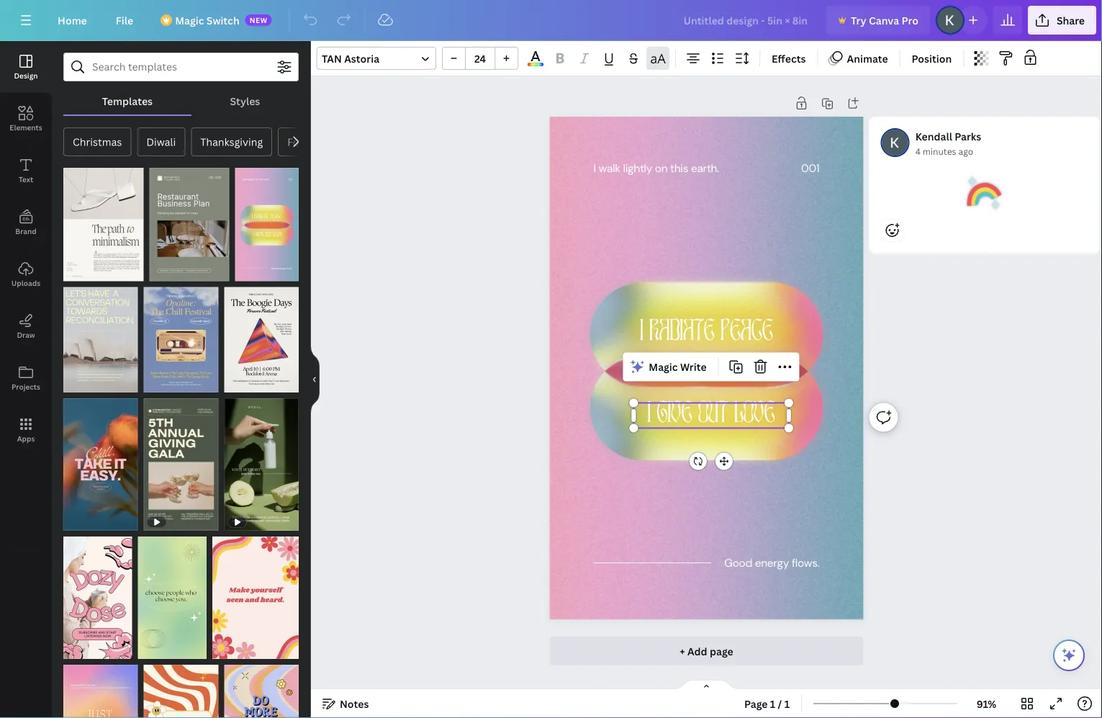 Task type: locate. For each thing, give the bounding box(es) containing it.
1 up the orange pink textured gradient motivational quote instagram story group at left
[[71, 645, 75, 655]]

of left 15
[[163, 267, 173, 277]]

earth.
[[691, 161, 719, 175]]

1 vertical spatial magic
[[649, 360, 678, 374]]

orange pink textured gradient motivational quote instagram story image
[[63, 665, 138, 718]]

1 horizontal spatial i
[[640, 319, 644, 349]]

Search templates search field
[[92, 53, 270, 81]]

jan 26 cultural appreciation poster in light yellow light blue photocentric style group
[[63, 278, 138, 392]]

kendall parks list
[[870, 117, 1103, 300]]

try
[[851, 13, 867, 27]]

001
[[802, 161, 820, 175]]

1 of 2 inside pastel pink pink cartoon type self-help podcast instagram story group
[[71, 645, 94, 655]]

apps
[[17, 434, 35, 443]]

i walk lightly on this earth.
[[594, 161, 719, 175]]

2 up the orange pink textured gradient motivational quote instagram story group at left
[[90, 645, 94, 655]]

kendall
[[916, 129, 953, 143]]

1 left 15
[[156, 267, 161, 277]]

give
[[657, 401, 692, 430]]

+ add page button
[[550, 637, 864, 666]]

tan astoria
[[322, 52, 380, 65]]

1 1 of 2 from the top
[[71, 267, 94, 277]]

of for pastel pink pink cartoon type self-help podcast instagram story group
[[77, 645, 88, 655]]

i radiate peace
[[640, 319, 773, 349]]

orange pink textured gradient motivational quote instagram story group
[[63, 656, 138, 718]]

color range image
[[528, 63, 544, 66]]

magic for magic write
[[649, 360, 678, 374]]

1 for restaurant business plan in green white minimal corporate style 'group'
[[156, 267, 161, 277]]

diwali
[[146, 135, 176, 149]]

2
[[90, 267, 94, 277], [90, 645, 94, 655]]

out
[[698, 401, 728, 430]]

brand button
[[0, 197, 52, 248]]

0 vertical spatial i
[[594, 161, 596, 175]]

styles
[[230, 94, 260, 108]]

share
[[1057, 13, 1085, 27]]

1 inside pastel pink pink cartoon type self-help podcast instagram story group
[[71, 645, 75, 655]]

i give out love
[[647, 401, 775, 430]]

notes button
[[317, 692, 375, 715]]

of inside cream black refined luxe elegant article page a4 document group
[[77, 267, 88, 277]]

of inside restaurant business plan in green white minimal corporate style 'group'
[[163, 267, 173, 277]]

magic inside button
[[649, 360, 678, 374]]

i
[[594, 161, 596, 175], [640, 319, 644, 349], [647, 401, 651, 430]]

diwali button
[[137, 127, 185, 156]]

2 1 of 2 from the top
[[71, 645, 94, 655]]

show pages image
[[672, 679, 742, 691]]

ago
[[959, 145, 974, 157]]

on
[[655, 161, 668, 175]]

1 of 2 right uploads button
[[71, 267, 94, 277]]

2 inside pastel pink pink cartoon type self-help podcast instagram story group
[[90, 645, 94, 655]]

1 of 2 for pastel pink pink cartoon type self-help podcast instagram story group
[[71, 645, 94, 655]]

minutes
[[923, 145, 957, 157]]

2 inside cream black refined luxe elegant article page a4 document group
[[90, 267, 94, 277]]

2 up jan 26 cultural appreciation poster in light yellow light blue photocentric style group
[[90, 267, 94, 277]]

file
[[116, 13, 133, 27]]

green gradient simple quotes choose people who choose you instagram story group
[[138, 528, 207, 659]]

magic left write on the bottom right
[[649, 360, 678, 374]]

effects button
[[766, 47, 812, 70]]

i for i walk lightly on this earth.
[[594, 161, 596, 175]]

group
[[442, 47, 519, 70]]

denim blue scarlet pink experimental type anxiety-calming motivational phone wallpaper group
[[63, 390, 138, 531]]

of up the orange pink textured gradient motivational quote instagram story group at left
[[77, 645, 88, 655]]

magic for magic switch
[[175, 13, 204, 27]]

food
[[288, 135, 312, 149]]

canva assistant image
[[1061, 647, 1078, 664]]

canva
[[869, 13, 900, 27]]

pink red yellow retro colorful motivational quote poster group
[[212, 528, 299, 659]]

1 of 2 inside cream black refined luxe elegant article page a4 document group
[[71, 267, 94, 277]]

1 horizontal spatial magic
[[649, 360, 678, 374]]

i left walk
[[594, 161, 596, 175]]

+
[[680, 644, 685, 658]]

text button
[[0, 145, 52, 197]]

design button
[[0, 41, 52, 93]]

ivory red pink 80s aesthetic music portrait trending poster group
[[224, 278, 299, 392]]

1 inside cream black refined luxe elegant article page a4 document group
[[71, 267, 75, 277]]

apps button
[[0, 404, 52, 456]]

1 inside restaurant business plan in green white minimal corporate style 'group'
[[156, 267, 161, 277]]

1
[[71, 267, 75, 277], [156, 267, 161, 277], [71, 645, 75, 655], [771, 697, 776, 711], [785, 697, 790, 711]]

brand
[[15, 226, 37, 236]]

jan 26 cultural appreciation poster in light yellow light blue photocentric style image
[[63, 287, 138, 392]]

0 vertical spatial 2
[[90, 267, 94, 277]]

good
[[725, 555, 753, 570]]

of inside pastel pink pink cartoon type self-help podcast instagram story group
[[77, 645, 88, 655]]

gold turquoise pink tactile psychedelic peaceful awareness quotes square psychedelic instagram story image
[[235, 168, 299, 281]]

0 vertical spatial 1 of 2
[[71, 267, 94, 277]]

share button
[[1028, 6, 1097, 35]]

1 of 2 up the orange pink textured gradient motivational quote instagram story group at left
[[71, 645, 94, 655]]

1 of 2 for cream black refined luxe elegant article page a4 document group
[[71, 267, 94, 277]]

0 vertical spatial magic
[[175, 13, 204, 27]]

1 2 from the top
[[90, 267, 94, 277]]

lightly
[[623, 161, 653, 175]]

1 vertical spatial 1 of 2
[[71, 645, 94, 655]]

Design title text field
[[672, 6, 821, 35]]

2 2 from the top
[[90, 645, 94, 655]]

0 horizontal spatial magic
[[175, 13, 204, 27]]

christmas
[[73, 135, 122, 149]]

/
[[778, 697, 782, 711]]

2 vertical spatial i
[[647, 401, 651, 430]]

parks
[[955, 129, 982, 143]]

add
[[688, 644, 708, 658]]

of
[[77, 267, 88, 277], [163, 267, 173, 277], [77, 645, 88, 655]]

charity gala your story in dark green light yellow classy minimalist style group
[[144, 390, 218, 531]]

of right uploads button
[[77, 267, 88, 277]]

magic
[[175, 13, 204, 27], [649, 360, 678, 374]]

2 horizontal spatial i
[[647, 401, 651, 430]]

i left 'radiate'
[[640, 319, 644, 349]]

0 horizontal spatial i
[[594, 161, 596, 175]]

elements button
[[0, 93, 52, 145]]

page
[[745, 697, 768, 711]]

try canva pro
[[851, 13, 919, 27]]

i left the give
[[647, 401, 651, 430]]

magic left 'switch'
[[175, 13, 204, 27]]

1 of 2
[[71, 267, 94, 277], [71, 645, 94, 655]]

1 right uploads button
[[71, 267, 75, 277]]

good energy flows.
[[725, 555, 820, 570]]

magic inside main menu bar
[[175, 13, 204, 27]]

– – number field
[[470, 52, 491, 65]]

1 vertical spatial i
[[640, 319, 644, 349]]

1 vertical spatial 2
[[90, 645, 94, 655]]



Task type: vqa. For each thing, say whether or not it's contained in the screenshot.
story
no



Task type: describe. For each thing, give the bounding box(es) containing it.
walk
[[599, 161, 621, 175]]

animate
[[847, 52, 889, 65]]

projects
[[12, 382, 40, 391]]

position
[[912, 52, 952, 65]]

cream black refined luxe elegant article page a4 document group
[[63, 159, 144, 281]]

styles button
[[191, 87, 299, 115]]

page 1 / 1
[[745, 697, 790, 711]]

1 for cream black refined luxe elegant article page a4 document group
[[71, 267, 75, 277]]

denim blue scarlet pink experimental type anxiety-calming motivational phone wallpaper image
[[63, 398, 138, 531]]

templates button
[[63, 87, 191, 115]]

i for i give out love
[[647, 401, 651, 430]]

side panel tab list
[[0, 41, 52, 456]]

magic write
[[649, 360, 707, 374]]

text
[[19, 174, 33, 184]]

home link
[[46, 6, 99, 35]]

uploads button
[[0, 248, 52, 300]]

food button
[[278, 127, 321, 156]]

thanksgiving
[[200, 135, 263, 149]]

home
[[58, 13, 87, 27]]

this
[[671, 161, 689, 175]]

+ add page
[[680, 644, 734, 658]]

91% button
[[964, 692, 1011, 715]]

restaurant business plan in green white minimal corporate style group
[[149, 159, 229, 281]]

kendall parks 4 minutes ago
[[916, 129, 982, 157]]

flows.
[[792, 555, 820, 570]]

write
[[681, 360, 707, 374]]

notes
[[340, 697, 369, 711]]

of for restaurant business plan in green white minimal corporate style 'group'
[[163, 267, 173, 277]]

effects
[[772, 52, 806, 65]]

animate button
[[824, 47, 894, 70]]

try canva pro button
[[827, 6, 931, 35]]

sky blue gold white 80s aesthetic music portrait trending portrait poster image
[[144, 287, 218, 392]]

dark green white photocentric neutral clean beauty brands sustainable beauty your story group
[[224, 390, 299, 531]]

love
[[734, 401, 775, 430]]

2 for cream black refined luxe elegant article page a4 document group
[[90, 267, 94, 277]]

draw
[[17, 330, 35, 340]]

tan astoria button
[[317, 47, 436, 70]]

pro
[[902, 13, 919, 27]]

1 left /
[[771, 697, 776, 711]]

switch
[[207, 13, 240, 27]]

orange yellow retro quote wallpaper your story group
[[144, 656, 218, 718]]

ivory red pink 80s aesthetic music portrait trending poster image
[[224, 287, 299, 392]]

sky blue gold white 80s aesthetic music portrait trending portrait poster group
[[144, 278, 218, 392]]

expressing gratitude image
[[968, 176, 1002, 210]]

i for i radiate peace
[[640, 319, 644, 349]]

pastel groovy retro motivational quote instagram story image
[[224, 665, 299, 718]]

new
[[250, 15, 268, 25]]

1 of 15
[[156, 267, 185, 277]]

pastel groovy retro motivational quote instagram story group
[[224, 656, 299, 718]]

peace
[[721, 319, 773, 349]]

91%
[[977, 697, 997, 711]]

15
[[176, 267, 185, 277]]

green gradient simple quotes choose people who choose you instagram story image
[[138, 537, 207, 659]]

christmas button
[[63, 127, 131, 156]]

of for cream black refined luxe elegant article page a4 document group
[[77, 267, 88, 277]]

position button
[[907, 47, 958, 70]]

energy
[[755, 555, 789, 570]]

radiate
[[650, 319, 715, 349]]

elements
[[10, 122, 42, 132]]

magic switch
[[175, 13, 240, 27]]

file button
[[104, 6, 145, 35]]

pastel pink pink cartoon type self-help podcast instagram story group
[[63, 528, 132, 659]]

astoria
[[344, 52, 380, 65]]

tan
[[322, 52, 342, 65]]

pink red yellow retro colorful motivational quote poster image
[[212, 537, 299, 659]]

gold turquoise pink tactile psychedelic peaceful awareness quotes square psychedelic instagram story group
[[235, 159, 299, 281]]

orange yellow retro quote wallpaper your story image
[[144, 665, 218, 718]]

projects button
[[0, 352, 52, 404]]

draw button
[[0, 300, 52, 352]]

design
[[14, 71, 38, 80]]

1 for pastel pink pink cartoon type self-help podcast instagram story group
[[71, 645, 75, 655]]

page
[[710, 644, 734, 658]]

uploads
[[11, 278, 40, 288]]

main menu bar
[[0, 0, 1103, 41]]

2 for pastel pink pink cartoon type self-help podcast instagram story group
[[90, 645, 94, 655]]

magic write button
[[626, 355, 713, 378]]

templates
[[102, 94, 153, 108]]

hide image
[[310, 345, 320, 414]]

4
[[916, 145, 921, 157]]

1 right /
[[785, 697, 790, 711]]

thanksgiving button
[[191, 127, 272, 156]]



